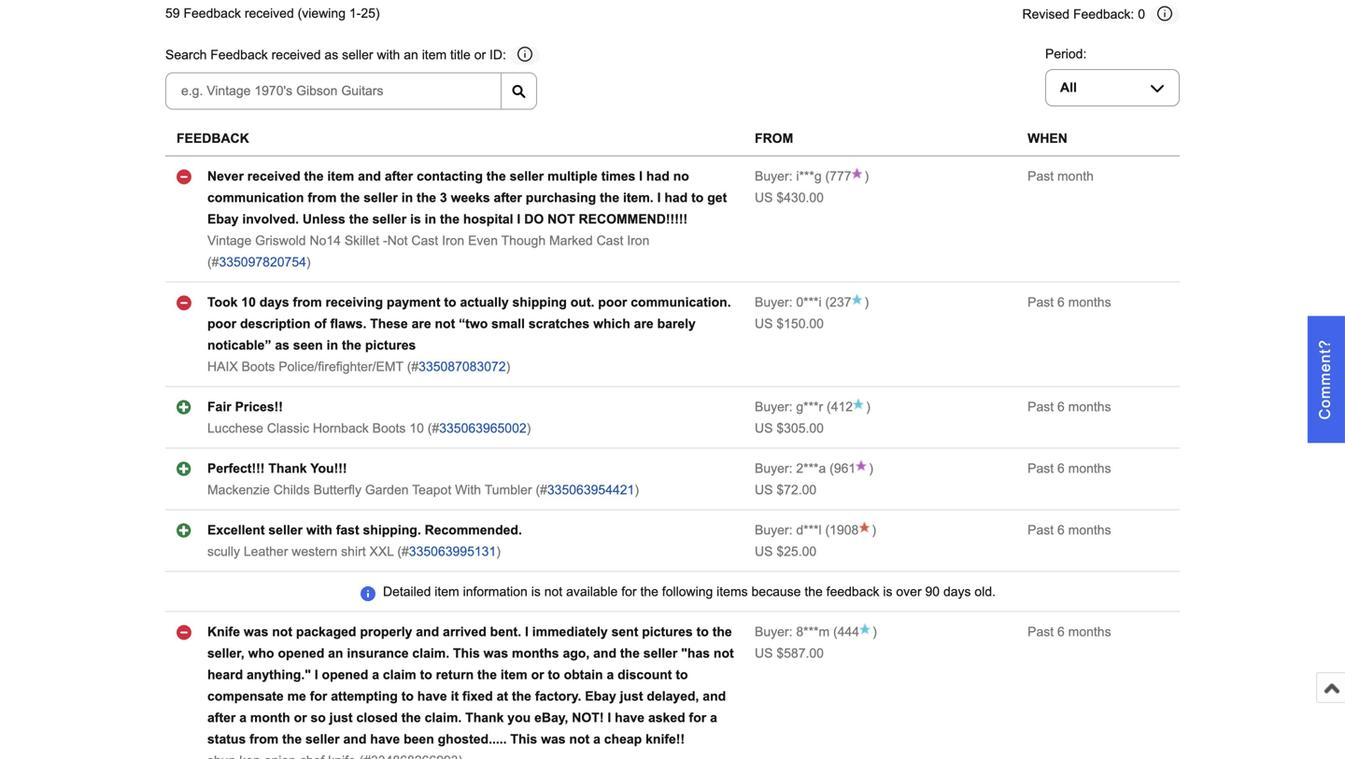 Task type: vqa. For each thing, say whether or not it's contained in the screenshot.
send
no



Task type: describe. For each thing, give the bounding box(es) containing it.
and left arrived
[[416, 625, 439, 640]]

0 horizontal spatial or
[[294, 711, 307, 725]]

pictures inside "knife was not packaged properly and arrived bent.  i immediately sent pictures to the seller, who opened an insurance claim.  this was months ago, and the seller "has not heard anything." i opened a claim to return the item or to obtain a discount to compensate me for attempting to have it fixed at the factory.  ebay just delayed, and after a month or so just closed the claim.  thank you ebay, not!  i have asked for a status from the seller and have been ghosted..... this was not a cheap knife!!"
[[642, 625, 693, 640]]

i***g
[[796, 169, 822, 184]]

i right the not!
[[608, 711, 611, 725]]

0 vertical spatial with
[[377, 48, 400, 62]]

not
[[387, 234, 408, 248]]

0 horizontal spatial poor
[[207, 317, 236, 331]]

boots inside took 10 days from receiving payment to actually shipping out. poor communication. poor description of flaws. these are not "two small scratches which are barely noticable" as seen in the pictures haix boots police/firefighter/emt (# 335087083072 )
[[242, 360, 275, 374]]

1 iron from the left
[[442, 234, 464, 248]]

item right detailed
[[435, 585, 459, 599]]

feedback:
[[1073, 7, 1134, 21]]

detailed item information is not available for the following items because the feedback is over 90 days old.
[[383, 585, 996, 599]]

( for 777
[[825, 169, 830, 184]]

335097820754
[[219, 255, 306, 270]]

6 for ( 412
[[1057, 400, 1065, 414]]

received inside never received the item and after contacting the seller multiple times i had no communication  from the seller in the 3 weeks after purchasing the item. i had to get ebay involved. unless the seller is in the hospital i do not recommend!!!!!
[[247, 169, 300, 184]]

never received the item and after contacting the seller multiple times i had no communication  from the seller in the 3 weeks after purchasing the item. i had to get ebay involved. unless the seller is in the hospital i do not recommend!!!!! element
[[207, 169, 727, 227]]

i right "bent."
[[525, 625, 529, 640]]

past 6 months for ( 1908
[[1028, 523, 1111, 538]]

i up "item."
[[639, 169, 643, 184]]

0 vertical spatial in
[[401, 191, 413, 205]]

0 horizontal spatial just
[[329, 711, 353, 725]]

received for as
[[271, 48, 321, 62]]

past month
[[1028, 169, 1094, 184]]

asked
[[648, 711, 685, 725]]

do
[[524, 212, 544, 227]]

fixed
[[462, 689, 493, 704]]

past for 961
[[1028, 462, 1054, 476]]

excellent
[[207, 523, 265, 538]]

perfect!!!
[[207, 462, 265, 476]]

knife was not packaged properly and arrived bent.  i immediately sent pictures to the seller, who opened an insurance claim.  this was months ago, and the seller "has not heard anything." i opened a claim to return the item or to obtain a discount to compensate me for attempting to have it fixed at the factory.  ebay just delayed, and after a month or so just closed the claim.  thank you ebay, not!  i have asked for a status from the seller and have been ghosted..... this was not a cheap knife!! element
[[207, 625, 734, 747]]

3
[[440, 191, 447, 205]]

$150.00
[[777, 317, 824, 331]]

title
[[450, 48, 471, 62]]

buyer: i***g
[[755, 169, 822, 184]]

59
[[165, 6, 180, 21]]

the inside took 10 days from receiving payment to actually shipping out. poor communication. poor description of flaws. these are not "two small scratches which are barely noticable" as seen in the pictures haix boots police/firefighter/emt (# 335087083072 )
[[342, 338, 361, 353]]

not up who
[[272, 625, 292, 640]]

buyer: 2***a
[[755, 462, 826, 476]]

1 horizontal spatial for
[[621, 585, 637, 599]]

fast
[[336, 523, 359, 538]]

no14
[[310, 234, 341, 248]]

all button
[[1045, 69, 1180, 107]]

you!!!
[[310, 462, 347, 476]]

buyer: for $587.00
[[755, 625, 793, 640]]

2 vertical spatial have
[[370, 732, 400, 747]]

(viewing
[[298, 6, 346, 21]]

contacting
[[417, 169, 483, 184]]

past 6 months element for 961
[[1028, 462, 1111, 476]]

777
[[830, 169, 852, 184]]

a down insurance
[[372, 668, 379, 682]]

it
[[451, 689, 459, 704]]

after inside "knife was not packaged properly and arrived bent.  i immediately sent pictures to the seller, who opened an insurance claim.  this was months ago, and the seller "has not heard anything." i opened a claim to return the item or to obtain a discount to compensate me for attempting to have it fixed at the factory.  ebay just delayed, and after a month or so just closed the claim.  thank you ebay, not!  i have asked for a status from the seller and have been ghosted..... this was not a cheap knife!!"
[[207, 711, 236, 725]]

heard
[[207, 668, 243, 682]]

335063995131
[[409, 545, 496, 559]]

1 horizontal spatial is
[[531, 585, 541, 599]]

months for ( 237
[[1068, 295, 1111, 310]]

unless
[[303, 212, 345, 227]]

comment? link
[[1308, 316, 1345, 443]]

payment
[[387, 295, 440, 310]]

a down compensate
[[239, 711, 247, 725]]

2 horizontal spatial for
[[689, 711, 706, 725]]

shipping.
[[363, 523, 421, 538]]

us for us $587.00
[[755, 647, 773, 661]]

months for ( 444
[[1068, 625, 1111, 640]]

with
[[455, 483, 481, 498]]

6 for ( 237
[[1057, 295, 1065, 310]]

past 6 months element for 1908
[[1028, 523, 1111, 538]]

buyer: for $150.00
[[755, 295, 793, 310]]

buyer: for $72.00
[[755, 462, 793, 476]]

1 horizontal spatial was
[[484, 647, 508, 661]]

us $430.00
[[755, 191, 824, 205]]

hospital
[[463, 212, 513, 227]]

1 horizontal spatial after
[[385, 169, 413, 184]]

old.
[[975, 585, 996, 599]]

to down the claim
[[401, 689, 414, 704]]

garden
[[365, 483, 409, 498]]

received for (viewing
[[245, 6, 294, 21]]

marked
[[549, 234, 593, 248]]

times
[[601, 169, 635, 184]]

961
[[834, 462, 856, 476]]

receiving
[[326, 295, 383, 310]]

us for us $25.00
[[755, 545, 773, 559]]

all
[[1060, 80, 1077, 95]]

been
[[404, 732, 434, 747]]

past for 777
[[1028, 169, 1054, 184]]

out.
[[571, 295, 594, 310]]

from inside "knife was not packaged properly and arrived bent.  i immediately sent pictures to the seller, who opened an insurance claim.  this was months ago, and the seller "has not heard anything." i opened a claim to return the item or to obtain a discount to compensate me for attempting to have it fixed at the factory.  ebay just delayed, and after a month or so just closed the claim.  thank you ebay, not!  i have asked for a status from the seller and have been ghosted..... this was not a cheap knife!!"
[[250, 732, 279, 747]]

us for us $150.00
[[755, 317, 773, 331]]

1 vertical spatial had
[[665, 191, 688, 205]]

butterfly
[[313, 483, 361, 498]]

factory.
[[535, 689, 581, 704]]

closed
[[356, 711, 398, 725]]

6 for ( 1908
[[1057, 523, 1065, 538]]

as inside took 10 days from receiving payment to actually shipping out. poor communication. poor description of flaws. these are not "two small scratches which are barely noticable" as seen in the pictures haix boots police/firefighter/emt (# 335087083072 )
[[275, 338, 290, 353]]

i right "item."
[[657, 191, 661, 205]]

1 horizontal spatial month
[[1057, 169, 1094, 184]]

$305.00
[[777, 421, 824, 436]]

feedback left by buyer. element for $25.00
[[755, 523, 822, 538]]

months for ( 1908
[[1068, 523, 1111, 538]]

though
[[501, 234, 546, 248]]

10 inside took 10 days from receiving payment to actually shipping out. poor communication. poor description of flaws. these are not "two small scratches which are barely noticable" as seen in the pictures haix boots police/firefighter/emt (# 335087083072 )
[[241, 295, 256, 310]]

335063954421 link
[[547, 483, 635, 498]]

items
[[717, 585, 748, 599]]

e.g. Vintage 1970's Gibson Guitars text field
[[165, 72, 502, 110]]

recommended.
[[425, 523, 522, 538]]

past for 1908
[[1028, 523, 1054, 538]]

-
[[383, 234, 387, 248]]

0
[[1138, 7, 1145, 21]]

us $305.00
[[755, 421, 824, 436]]

a right asked at the bottom of page
[[710, 711, 717, 725]]

buyer: 8***m
[[755, 625, 830, 640]]

0 vertical spatial an
[[404, 48, 418, 62]]

( 1908
[[822, 523, 859, 538]]

1 vertical spatial this
[[510, 732, 537, 747]]

search
[[165, 48, 207, 62]]

0 vertical spatial this
[[453, 647, 480, 661]]

and right ago,
[[593, 647, 617, 661]]

ebay,
[[534, 711, 568, 725]]

( 777
[[822, 169, 852, 184]]

fair
[[207, 400, 231, 414]]

0 horizontal spatial was
[[244, 625, 268, 640]]

and right delayed, in the bottom of the page
[[703, 689, 726, 704]]

hornback
[[313, 421, 369, 436]]

which
[[593, 317, 630, 331]]

past 6 months for ( 237
[[1028, 295, 1111, 310]]

feedback element
[[177, 131, 249, 146]]

description
[[240, 317, 311, 331]]

no
[[673, 169, 689, 184]]

2 are from the left
[[634, 317, 654, 331]]

0 vertical spatial just
[[620, 689, 643, 704]]

skillet
[[345, 234, 379, 248]]

0 vertical spatial claim.
[[412, 647, 449, 661]]

not inside took 10 days from receiving payment to actually shipping out. poor communication. poor description of flaws. these are not "two small scratches which are barely noticable" as seen in the pictures haix boots police/firefighter/emt (# 335087083072 )
[[435, 317, 455, 331]]

months inside "knife was not packaged properly and arrived bent.  i immediately sent pictures to the seller, who opened an insurance claim.  this was months ago, and the seller "has not heard anything." i opened a claim to return the item or to obtain a discount to compensate me for attempting to have it fixed at the factory.  ebay just delayed, and after a month or so just closed the claim.  thank you ebay, not!  i have asked for a status from the seller and have been ghosted..... this was not a cheap knife!!"
[[512, 647, 559, 661]]

$25.00
[[777, 545, 817, 559]]

fair prices!! lucchese classic hornback boots 10 (# 335063965002 )
[[207, 400, 531, 436]]

us for us $305.00
[[755, 421, 773, 436]]

feedback for 59
[[184, 6, 241, 21]]

feedback for search
[[210, 48, 268, 62]]

an inside "knife was not packaged properly and arrived bent.  i immediately sent pictures to the seller, who opened an insurance claim.  this was months ago, and the seller "has not heard anything." i opened a claim to return the item or to obtain a discount to compensate me for attempting to have it fixed at the factory.  ebay just delayed, and after a month or so just closed the claim.  thank you ebay, not!  i have asked for a status from the seller and have been ghosted..... this was not a cheap knife!!"
[[328, 647, 343, 661]]

packaged
[[296, 625, 356, 640]]

teapot
[[412, 483, 451, 498]]

shipping
[[512, 295, 567, 310]]

claim
[[383, 668, 416, 682]]

delayed,
[[647, 689, 699, 704]]

is inside never received the item and after contacting the seller multiple times i had no communication  from the seller in the 3 weeks after purchasing the item. i had to get ebay involved. unless the seller is in the hospital i do not recommend!!!!!
[[410, 212, 421, 227]]

1 vertical spatial claim.
[[425, 711, 462, 725]]

ago,
[[563, 647, 590, 661]]

$430.00
[[777, 191, 824, 205]]

i left the do
[[517, 212, 521, 227]]

perfect!!!  thank you!!! element
[[207, 462, 347, 476]]

1-
[[349, 6, 361, 21]]

select the feedback time period you want to see element
[[1045, 47, 1087, 61]]

months for ( 412
[[1068, 400, 1111, 414]]

from element
[[755, 131, 793, 146]]

so
[[311, 711, 326, 725]]

59 feedback received (viewing 1-25)
[[165, 6, 380, 21]]

past 6 months for ( 961
[[1028, 462, 1111, 476]]

revised
[[1022, 7, 1070, 21]]

a right obtain
[[607, 668, 614, 682]]

noticable"
[[207, 338, 271, 353]]

days inside took 10 days from receiving payment to actually shipping out. poor communication. poor description of flaws. these are not "two small scratches which are barely noticable" as seen in the pictures haix boots police/firefighter/emt (# 335087083072 )
[[259, 295, 289, 310]]

feedback left by buyer. element for $430.00
[[755, 169, 822, 184]]

at
[[497, 689, 508, 704]]

past for 412
[[1028, 400, 1054, 414]]

from
[[755, 131, 793, 146]]

feedback left by buyer. element for $587.00
[[755, 625, 830, 640]]



Task type: locate. For each thing, give the bounding box(es) containing it.
past 6 months element for 237
[[1028, 295, 1111, 310]]

month
[[1057, 169, 1094, 184], [250, 711, 290, 725]]

item up at
[[501, 668, 528, 682]]

1 vertical spatial after
[[494, 191, 522, 205]]

western
[[292, 545, 337, 559]]

with up western
[[306, 523, 332, 538]]

buyer: up us $72.00
[[755, 462, 793, 476]]

status
[[207, 732, 246, 747]]

immediately
[[532, 625, 608, 640]]

boots right hornback
[[372, 421, 406, 436]]

poor down took
[[207, 317, 236, 331]]

335063995131 link
[[409, 545, 496, 559]]

properly
[[360, 625, 412, 640]]

ebay up the not!
[[585, 689, 616, 704]]

1 horizontal spatial are
[[634, 317, 654, 331]]

2 us from the top
[[755, 317, 773, 331]]

even
[[468, 234, 498, 248]]

when element
[[1028, 131, 1068, 146]]

had left no
[[646, 169, 670, 184]]

a down the not!
[[593, 732, 601, 747]]

( right 2***a
[[830, 462, 834, 476]]

us down buyer: g***r
[[755, 421, 773, 436]]

past 6 months element for 444
[[1028, 625, 1111, 640]]

to up "has
[[696, 625, 709, 640]]

seller,
[[207, 647, 244, 661]]

have down closed
[[370, 732, 400, 747]]

) inside excellent seller with fast shipping.  recommended. scully leather western shirt xxl (# 335063995131 )
[[496, 545, 501, 559]]

2***a
[[796, 462, 826, 476]]

0 horizontal spatial is
[[410, 212, 421, 227]]

months for ( 961
[[1068, 462, 1111, 476]]

0 horizontal spatial after
[[207, 711, 236, 725]]

month down when element
[[1057, 169, 1094, 184]]

after left the contacting
[[385, 169, 413, 184]]

1 horizontal spatial thank
[[465, 711, 504, 725]]

6 us from the top
[[755, 647, 773, 661]]

days up description
[[259, 295, 289, 310]]

3 6 from the top
[[1057, 462, 1065, 476]]

buyer: for $430.00
[[755, 169, 793, 184]]

who
[[248, 647, 274, 661]]

knife!!
[[646, 732, 685, 747]]

4 us from the top
[[755, 483, 773, 498]]

4 6 from the top
[[1057, 523, 1065, 538]]

month inside "knife was not packaged properly and arrived bent.  i immediately sent pictures to the seller, who opened an insurance claim.  this was months ago, and the seller "has not heard anything." i opened a claim to return the item or to obtain a discount to compensate me for attempting to have it fixed at the factory.  ebay just delayed, and after a month or so just closed the claim.  thank you ebay, not!  i have asked for a status from the seller and have been ghosted..... this was not a cheap knife!!"
[[250, 711, 290, 725]]

when
[[1028, 131, 1068, 146]]

1 horizontal spatial in
[[401, 191, 413, 205]]

) inside fair prices!! lucchese classic hornback boots 10 (# 335063965002 )
[[527, 421, 531, 436]]

for up so
[[310, 689, 327, 704]]

and inside never received the item and after contacting the seller multiple times i had no communication  from the seller in the 3 weeks after purchasing the item. i had to get ebay involved. unless the seller is in the hospital i do not recommend!!!!!
[[358, 169, 381, 184]]

3 past from the top
[[1028, 400, 1054, 414]]

0 vertical spatial pictures
[[365, 338, 416, 353]]

3 buyer: from the top
[[755, 400, 793, 414]]

( right 0***i
[[825, 295, 830, 310]]

cast
[[411, 234, 438, 248], [597, 234, 623, 248]]

scratches
[[529, 317, 590, 331]]

feedback right search
[[210, 48, 268, 62]]

1 horizontal spatial this
[[510, 732, 537, 747]]

6 buyer: from the top
[[755, 625, 793, 640]]

is
[[410, 212, 421, 227], [531, 585, 541, 599], [883, 585, 893, 599]]

2 vertical spatial after
[[207, 711, 236, 725]]

multiple
[[548, 169, 598, 184]]

cast right not
[[411, 234, 438, 248]]

an left title
[[404, 48, 418, 62]]

1 vertical spatial pictures
[[642, 625, 693, 640]]

obtain
[[564, 668, 603, 682]]

for right asked at the bottom of page
[[689, 711, 706, 725]]

days right 90
[[943, 585, 971, 599]]

2 horizontal spatial after
[[494, 191, 522, 205]]

have
[[417, 689, 447, 704], [615, 711, 645, 725], [370, 732, 400, 747]]

vintage
[[207, 234, 252, 248]]

with inside excellent seller with fast shipping.  recommended. scully leather western shirt xxl (# 335063995131 )
[[306, 523, 332, 538]]

claim.
[[412, 647, 449, 661], [425, 711, 462, 725]]

feedback left by buyer. element containing buyer: i***g
[[755, 169, 822, 184]]

pictures down these at the top left
[[365, 338, 416, 353]]

1 vertical spatial an
[[328, 647, 343, 661]]

( right d***l
[[825, 523, 830, 538]]

( for 961
[[830, 462, 834, 476]]

0 horizontal spatial iron
[[442, 234, 464, 248]]

feedback left by buyer. element containing buyer: g***r
[[755, 400, 823, 414]]

thank down fixed
[[465, 711, 504, 725]]

1 vertical spatial have
[[615, 711, 645, 725]]

buyer: for $25.00
[[755, 523, 793, 538]]

past 6 months element for 412
[[1028, 400, 1111, 414]]

iron down recommend!!!!!
[[627, 234, 650, 248]]

5 past 6 months from the top
[[1028, 625, 1111, 640]]

412
[[831, 400, 853, 414]]

past 6 months for ( 412
[[1028, 400, 1111, 414]]

0 horizontal spatial days
[[259, 295, 289, 310]]

6 for ( 444
[[1057, 625, 1065, 640]]

us left "$72.00"
[[755, 483, 773, 498]]

1 us from the top
[[755, 191, 773, 205]]

to
[[691, 191, 704, 205], [444, 295, 456, 310], [696, 625, 709, 640], [420, 668, 432, 682], [548, 668, 560, 682], [676, 668, 688, 682], [401, 689, 414, 704]]

and down closed
[[343, 732, 367, 747]]

just down discount
[[620, 689, 643, 704]]

1 past from the top
[[1028, 169, 1054, 184]]

us down the buyer: 8***m at the bottom of page
[[755, 647, 773, 661]]

0 horizontal spatial as
[[275, 338, 290, 353]]

after up status
[[207, 711, 236, 725]]

2 vertical spatial or
[[294, 711, 307, 725]]

0 vertical spatial as
[[325, 48, 338, 62]]

1908
[[830, 523, 859, 538]]

(# inside took 10 days from receiving payment to actually shipping out. poor communication. poor description of flaws. these are not "two small scratches which are barely noticable" as seen in the pictures haix boots police/firefighter/emt (# 335087083072 )
[[407, 360, 419, 374]]

past month element
[[1028, 169, 1094, 184]]

1 vertical spatial boots
[[372, 421, 406, 436]]

4 buyer: from the top
[[755, 462, 793, 476]]

xxl
[[369, 545, 394, 559]]

(# inside the perfect!!!  thank you!!! mackenzie childs butterfly garden teapot with tumbler (# 335063954421 )
[[536, 483, 547, 498]]

3 feedback left by buyer. element from the top
[[755, 400, 823, 414]]

0 vertical spatial for
[[621, 585, 637, 599]]

1 vertical spatial days
[[943, 585, 971, 599]]

past for 237
[[1028, 295, 1054, 310]]

thank inside the perfect!!!  thank you!!! mackenzie childs butterfly garden teapot with tumbler (# 335063954421 )
[[268, 462, 307, 476]]

1 horizontal spatial just
[[620, 689, 643, 704]]

just
[[620, 689, 643, 704], [329, 711, 353, 725]]

1 horizontal spatial have
[[417, 689, 447, 704]]

feedback left by buyer. element containing buyer: 8***m
[[755, 625, 830, 640]]

6 feedback left by buyer. element from the top
[[755, 625, 830, 640]]

0 vertical spatial or
[[474, 48, 486, 62]]

buyer: up us $305.00
[[755, 400, 793, 414]]

6 past from the top
[[1028, 625, 1054, 640]]

(# down vintage
[[207, 255, 219, 270]]

5 past 6 months element from the top
[[1028, 625, 1111, 640]]

1 vertical spatial received
[[271, 48, 321, 62]]

0 vertical spatial had
[[646, 169, 670, 184]]

arrived
[[443, 625, 486, 640]]

took 10 days from receiving payment to actually shipping out. poor communication. poor description of flaws. these are not "two small scratches which are barely noticable" as seen in the pictures haix boots police/firefighter/emt (# 335087083072 )
[[207, 295, 731, 374]]

over
[[896, 585, 922, 599]]

buyer: for $305.00
[[755, 400, 793, 414]]

from up unless on the left of page
[[308, 191, 337, 205]]

1 vertical spatial feedback
[[210, 48, 268, 62]]

10 up the perfect!!!  thank you!!! mackenzie childs butterfly garden teapot with tumbler (# 335063954421 )
[[409, 421, 424, 436]]

us $587.00
[[755, 647, 824, 661]]

ebay inside "knife was not packaged properly and arrived bent.  i immediately sent pictures to the seller, who opened an insurance claim.  this was months ago, and the seller "has not heard anything." i opened a claim to return the item or to obtain a discount to compensate me for attempting to have it fixed at the factory.  ebay just delayed, and after a month or so just closed the claim.  thank you ebay, not!  i have asked for a status from the seller and have been ghosted..... this was not a cheap knife!!"
[[585, 689, 616, 704]]

3 past 6 months from the top
[[1028, 462, 1111, 476]]

0 vertical spatial boots
[[242, 360, 275, 374]]

1 horizontal spatial days
[[943, 585, 971, 599]]

1 vertical spatial thank
[[465, 711, 504, 725]]

1 past 6 months from the top
[[1028, 295, 1111, 310]]

5 us from the top
[[755, 545, 773, 559]]

feedback left by buyer. element up us $150.00
[[755, 295, 822, 310]]

griswold
[[255, 234, 306, 248]]

0 vertical spatial days
[[259, 295, 289, 310]]

( for 444
[[833, 625, 838, 640]]

have left "it"
[[417, 689, 447, 704]]

feedback left by buyer. element for $150.00
[[755, 295, 822, 310]]

0 horizontal spatial are
[[412, 317, 431, 331]]

have up cheap
[[615, 711, 645, 725]]

from up of
[[293, 295, 322, 310]]

2 6 from the top
[[1057, 400, 1065, 414]]

2 horizontal spatial is
[[883, 585, 893, 599]]

this down you on the left
[[510, 732, 537, 747]]

0 vertical spatial was
[[244, 625, 268, 640]]

shirt
[[341, 545, 366, 559]]

0 horizontal spatial cast
[[411, 234, 438, 248]]

2 past 6 months from the top
[[1028, 400, 1111, 414]]

1 feedback left by buyer. element from the top
[[755, 169, 822, 184]]

bent.
[[490, 625, 521, 640]]

2 horizontal spatial or
[[531, 668, 544, 682]]

2 vertical spatial received
[[247, 169, 300, 184]]

knife
[[207, 625, 240, 640]]

(# inside excellent seller with fast shipping.  recommended. scully leather western shirt xxl (# 335063995131 )
[[397, 545, 409, 559]]

buyer: up us $150.00
[[755, 295, 793, 310]]

received up communication
[[247, 169, 300, 184]]

1 vertical spatial with
[[306, 523, 332, 538]]

5 6 from the top
[[1057, 625, 1065, 640]]

feedback left by buyer. element up us $430.00
[[755, 169, 822, 184]]

10 inside fair prices!! lucchese classic hornback boots 10 (# 335063965002 )
[[409, 421, 424, 436]]

0 horizontal spatial an
[[328, 647, 343, 661]]

0 vertical spatial have
[[417, 689, 447, 704]]

weeks
[[451, 191, 490, 205]]

us down the buyer: 0***i
[[755, 317, 773, 331]]

past 6 months for ( 444
[[1028, 625, 1111, 640]]

not right "has
[[714, 647, 734, 661]]

are
[[412, 317, 431, 331], [634, 317, 654, 331]]

opened up attempting
[[322, 668, 368, 682]]

months
[[1068, 295, 1111, 310], [1068, 400, 1111, 414], [1068, 462, 1111, 476], [1068, 523, 1111, 538], [1068, 625, 1111, 640], [512, 647, 559, 661]]

1 vertical spatial in
[[425, 212, 436, 227]]

or
[[474, 48, 486, 62], [531, 668, 544, 682], [294, 711, 307, 725]]

(# inside "vintage griswold no14 skillet -not cast iron even though marked cast iron (#"
[[207, 255, 219, 270]]

1 vertical spatial for
[[310, 689, 327, 704]]

0 horizontal spatial boots
[[242, 360, 275, 374]]

boots down noticable"
[[242, 360, 275, 374]]

3 past 6 months element from the top
[[1028, 462, 1111, 476]]

ebay up vintage
[[207, 212, 239, 227]]

to inside took 10 days from receiving payment to actually shipping out. poor communication. poor description of flaws. these are not "two small scratches which are barely noticable" as seen in the pictures haix boots police/firefighter/emt (# 335087083072 )
[[444, 295, 456, 310]]

5 buyer: from the top
[[755, 523, 793, 538]]

not left "two
[[435, 317, 455, 331]]

took 10 days from receiving payment to actually shipping out. poor communication. poor description of flaws. these are not "two small scratches which are barely noticable" as seen in the pictures element
[[207, 295, 731, 353]]

past 6 months element
[[1028, 295, 1111, 310], [1028, 400, 1111, 414], [1028, 462, 1111, 476], [1028, 523, 1111, 538], [1028, 625, 1111, 640]]

past for 444
[[1028, 625, 1054, 640]]

pictures inside took 10 days from receiving payment to actually shipping out. poor communication. poor description of flaws. these are not "two small scratches which are barely noticable" as seen in the pictures haix boots police/firefighter/emt (# 335087083072 )
[[365, 338, 416, 353]]

4 past 6 months from the top
[[1028, 523, 1111, 538]]

i right anything."
[[315, 668, 318, 682]]

item inside never received the item and after contacting the seller multiple times i had no communication  from the seller in the 3 weeks after purchasing the item. i had to get ebay involved. unless the seller is in the hospital i do not recommend!!!!!
[[327, 169, 354, 184]]

(# inside fair prices!! lucchese classic hornback boots 10 (# 335063965002 )
[[428, 421, 439, 436]]

feedback left by buyer. element for $72.00
[[755, 462, 826, 476]]

opened
[[278, 647, 324, 661], [322, 668, 368, 682]]

( for 412
[[827, 400, 831, 414]]

0 horizontal spatial month
[[250, 711, 290, 725]]

purchasing
[[526, 191, 596, 205]]

2 vertical spatial was
[[541, 732, 566, 747]]

to left get
[[691, 191, 704, 205]]

) inside the perfect!!!  thank you!!! mackenzie childs butterfly garden teapot with tumbler (# 335063954421 )
[[635, 483, 639, 498]]

5 feedback left by buyer. element from the top
[[755, 523, 822, 538]]

(# down these at the top left
[[407, 360, 419, 374]]

1 cast from the left
[[411, 234, 438, 248]]

4 past 6 months element from the top
[[1028, 523, 1111, 538]]

feedback
[[826, 585, 880, 599]]

( for 1908
[[825, 523, 830, 538]]

is up "vintage griswold no14 skillet -not cast iron even though marked cast iron (#"
[[410, 212, 421, 227]]

5 past from the top
[[1028, 523, 1054, 538]]

excellent seller with fast shipping.  recommended. scully leather western shirt xxl (# 335063995131 )
[[207, 523, 522, 559]]

4 past from the top
[[1028, 462, 1054, 476]]

from right status
[[250, 732, 279, 747]]

1 6 from the top
[[1057, 295, 1065, 310]]

was down ebay,
[[541, 732, 566, 747]]

1 vertical spatial month
[[250, 711, 290, 725]]

( 961
[[826, 462, 856, 476]]

buyer: up us $25.00
[[755, 523, 793, 538]]

1 horizontal spatial boots
[[372, 421, 406, 436]]

to right the claim
[[420, 668, 432, 682]]

0 vertical spatial poor
[[598, 295, 627, 310]]

because
[[752, 585, 801, 599]]

2 buyer: from the top
[[755, 295, 793, 310]]

feedback left by buyer. element up us $25.00
[[755, 523, 822, 538]]

( right 'g***r'
[[827, 400, 831, 414]]

2 past 6 months element from the top
[[1028, 400, 1111, 414]]

as down description
[[275, 338, 290, 353]]

( for 237
[[825, 295, 830, 310]]

month down compensate
[[250, 711, 290, 725]]

id:
[[490, 48, 506, 62]]

1 buyer: from the top
[[755, 169, 793, 184]]

0 vertical spatial opened
[[278, 647, 324, 661]]

claim. down "it"
[[425, 711, 462, 725]]

seller inside excellent seller with fast shipping.  recommended. scully leather western shirt xxl (# 335063995131 )
[[268, 523, 303, 538]]

feedback left by buyer. element up us $587.00
[[755, 625, 830, 640]]

1 horizontal spatial 10
[[409, 421, 424, 436]]

item inside "knife was not packaged properly and arrived bent.  i immediately sent pictures to the seller, who opened an insurance claim.  this was months ago, and the seller "has not heard anything." i opened a claim to return the item or to obtain a discount to compensate me for attempting to have it fixed at the factory.  ebay just delayed, and after a month or so just closed the claim.  thank you ebay, not!  i have asked for a status from the seller and have been ghosted..... this was not a cheap knife!!"
[[501, 668, 528, 682]]

seller
[[342, 48, 373, 62], [510, 169, 544, 184], [364, 191, 398, 205], [372, 212, 407, 227], [268, 523, 303, 538], [643, 647, 678, 661], [305, 732, 340, 747]]

buyer: up us $587.00
[[755, 625, 793, 640]]

thank inside "knife was not packaged properly and arrived bent.  i immediately sent pictures to the seller, who opened an insurance claim.  this was months ago, and the seller "has not heard anything." i opened a claim to return the item or to obtain a discount to compensate me for attempting to have it fixed at the factory.  ebay just delayed, and after a month or so just closed the claim.  thank you ebay, not!  i have asked for a status from the seller and have been ghosted..... this was not a cheap knife!!"
[[465, 711, 504, 725]]

feedback left by buyer. element containing buyer: 0***i
[[755, 295, 822, 310]]

anything."
[[247, 668, 311, 682]]

buyer: g***r
[[755, 400, 823, 414]]

in inside took 10 days from receiving payment to actually shipping out. poor communication. poor description of flaws. these are not "two small scratches which are barely noticable" as seen in the pictures haix boots police/firefighter/emt (# 335087083072 )
[[327, 338, 338, 353]]

me
[[287, 689, 306, 704]]

444
[[838, 625, 859, 640]]

10 right took
[[241, 295, 256, 310]]

for right available
[[621, 585, 637, 599]]

poor up which
[[598, 295, 627, 310]]

(# right xxl
[[397, 545, 409, 559]]

is left over
[[883, 585, 893, 599]]

never
[[207, 169, 244, 184]]

2 past from the top
[[1028, 295, 1054, 310]]

1 horizontal spatial with
[[377, 48, 400, 62]]

in up "vintage griswold no14 skillet -not cast iron even though marked cast iron (#"
[[425, 212, 436, 227]]

0 vertical spatial thank
[[268, 462, 307, 476]]

335063965002
[[439, 421, 527, 436]]

1 vertical spatial opened
[[322, 668, 368, 682]]

( right i***g
[[825, 169, 830, 184]]

1 past 6 months element from the top
[[1028, 295, 1111, 310]]

us $72.00
[[755, 483, 817, 498]]

buyer: 0***i
[[755, 295, 822, 310]]

0 horizontal spatial pictures
[[365, 338, 416, 353]]

is right information
[[531, 585, 541, 599]]

feedback left by buyer. element containing buyer: 2***a
[[755, 462, 826, 476]]

g***r
[[796, 400, 823, 414]]

feedback left by buyer. element containing buyer: d***l
[[755, 523, 822, 538]]

seen
[[293, 338, 323, 353]]

1 are from the left
[[412, 317, 431, 331]]

1 vertical spatial just
[[329, 711, 353, 725]]

period:
[[1045, 47, 1087, 61]]

or left so
[[294, 711, 307, 725]]

feedback left by buyer. element up us $305.00
[[755, 400, 823, 414]]

2 vertical spatial from
[[250, 732, 279, 747]]

these
[[370, 317, 408, 331]]

1 horizontal spatial as
[[325, 48, 338, 62]]

0 vertical spatial after
[[385, 169, 413, 184]]

2 feedback left by buyer. element from the top
[[755, 295, 822, 310]]

not down the not!
[[569, 732, 590, 747]]

1 horizontal spatial poor
[[598, 295, 627, 310]]

) inside took 10 days from receiving payment to actually shipping out. poor communication. poor description of flaws. these are not "two small scratches which are barely noticable" as seen in the pictures haix boots police/firefighter/emt (# 335087083072 )
[[506, 360, 510, 374]]

us for us $430.00
[[755, 191, 773, 205]]

2 horizontal spatial in
[[425, 212, 436, 227]]

us $25.00
[[755, 545, 817, 559]]

compensate
[[207, 689, 284, 704]]

following
[[662, 585, 713, 599]]

detailed
[[383, 585, 431, 599]]

0 horizontal spatial ebay
[[207, 212, 239, 227]]

from inside never received the item and after contacting the seller multiple times i had no communication  from the seller in the 3 weeks after purchasing the item. i had to get ebay involved. unless the seller is in the hospital i do not recommend!!!!!
[[308, 191, 337, 205]]

boots inside fair prices!! lucchese classic hornback boots 10 (# 335063965002 )
[[372, 421, 406, 436]]

excellent seller with fast shipping.  recommended. element
[[207, 523, 522, 538]]

8***m
[[796, 625, 830, 640]]

0 vertical spatial feedback
[[184, 6, 241, 21]]

0 horizontal spatial 10
[[241, 295, 256, 310]]

from inside took 10 days from receiving payment to actually shipping out. poor communication. poor description of flaws. these are not "two small scratches which are barely noticable" as seen in the pictures haix boots police/firefighter/emt (# 335087083072 )
[[293, 295, 322, 310]]

1 vertical spatial ebay
[[585, 689, 616, 704]]

after up the hospital
[[494, 191, 522, 205]]

had
[[646, 169, 670, 184], [665, 191, 688, 205]]

1 horizontal spatial pictures
[[642, 625, 693, 640]]

1 vertical spatial poor
[[207, 317, 236, 331]]

0 horizontal spatial for
[[310, 689, 327, 704]]

barely
[[657, 317, 696, 331]]

had down no
[[665, 191, 688, 205]]

1 vertical spatial 10
[[409, 421, 424, 436]]

item left title
[[422, 48, 447, 62]]

1 vertical spatial was
[[484, 647, 508, 661]]

0 vertical spatial month
[[1057, 169, 1094, 184]]

to up delayed, in the bottom of the page
[[676, 668, 688, 682]]

opened up anything."
[[278, 647, 324, 661]]

pictures up "has
[[642, 625, 693, 640]]

"has
[[681, 647, 710, 661]]

item up unless on the left of page
[[327, 169, 354, 184]]

to inside never received the item and after contacting the seller multiple times i had no communication  from the seller in the 3 weeks after purchasing the item. i had to get ebay involved. unless the seller is in the hospital i do not recommend!!!!!
[[691, 191, 704, 205]]

2 iron from the left
[[627, 234, 650, 248]]

6 for ( 961
[[1057, 462, 1065, 476]]

item.
[[623, 191, 654, 205]]

feedback left by buyer. element
[[755, 169, 822, 184], [755, 295, 822, 310], [755, 400, 823, 414], [755, 462, 826, 476], [755, 523, 822, 538], [755, 625, 830, 640]]

0 vertical spatial ebay
[[207, 212, 239, 227]]

are right which
[[634, 317, 654, 331]]

feedback left by buyer. element for $305.00
[[755, 400, 823, 414]]

us for us $72.00
[[755, 483, 773, 498]]

not left available
[[544, 585, 563, 599]]

not
[[435, 317, 455, 331], [544, 585, 563, 599], [272, 625, 292, 640], [714, 647, 734, 661], [569, 732, 590, 747]]

in
[[401, 191, 413, 205], [425, 212, 436, 227], [327, 338, 338, 353]]

0 vertical spatial from
[[308, 191, 337, 205]]

feedback left by buyer. element up us $72.00
[[755, 462, 826, 476]]

this
[[453, 647, 480, 661], [510, 732, 537, 747]]

claim. up return
[[412, 647, 449, 661]]

0 horizontal spatial this
[[453, 647, 480, 661]]

2 vertical spatial for
[[689, 711, 706, 725]]

0 horizontal spatial have
[[370, 732, 400, 747]]

thank up childs
[[268, 462, 307, 476]]

1 horizontal spatial ebay
[[585, 689, 616, 704]]

1 horizontal spatial an
[[404, 48, 418, 62]]

thank
[[268, 462, 307, 476], [465, 711, 504, 725]]

or left id:
[[474, 48, 486, 62]]

ebay inside never received the item and after contacting the seller multiple times i had no communication  from the seller in the 3 weeks after purchasing the item. i had to get ebay involved. unless the seller is in the hospital i do not recommend!!!!!
[[207, 212, 239, 227]]

2 horizontal spatial was
[[541, 732, 566, 747]]

fair prices!! element
[[207, 400, 283, 414]]

1 vertical spatial from
[[293, 295, 322, 310]]

3 us from the top
[[755, 421, 773, 436]]

0 vertical spatial 10
[[241, 295, 256, 310]]

after
[[385, 169, 413, 184], [494, 191, 522, 205], [207, 711, 236, 725]]

0 horizontal spatial thank
[[268, 462, 307, 476]]

10
[[241, 295, 256, 310], [409, 421, 424, 436]]

0 horizontal spatial in
[[327, 338, 338, 353]]

1 horizontal spatial or
[[474, 48, 486, 62]]

4 feedback left by buyer. element from the top
[[755, 462, 826, 476]]

(# right tumbler
[[536, 483, 547, 498]]

childs
[[274, 483, 310, 498]]

us
[[755, 191, 773, 205], [755, 317, 773, 331], [755, 421, 773, 436], [755, 483, 773, 498], [755, 545, 773, 559], [755, 647, 773, 661]]

to up factory.
[[548, 668, 560, 682]]

received left (viewing
[[245, 6, 294, 21]]

2 cast from the left
[[597, 234, 623, 248]]



